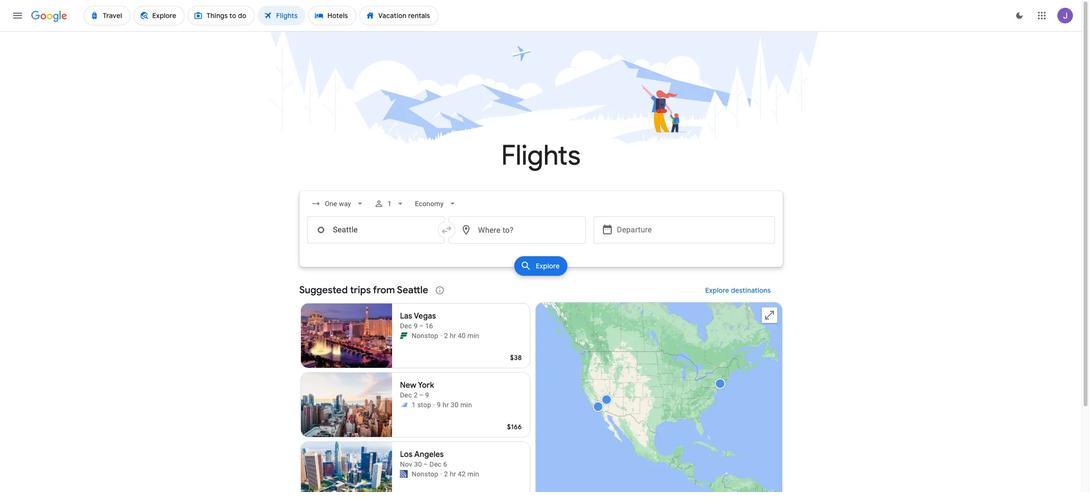 Task type: locate. For each thing, give the bounding box(es) containing it.
1 horizontal spatial explore
[[705, 286, 729, 295]]

0 vertical spatial 2
[[444, 332, 448, 340]]

hr right 9
[[443, 401, 449, 409]]

nonstop down the 30 – dec
[[412, 470, 438, 478]]

0 vertical spatial hr
[[450, 332, 456, 340]]

None field
[[307, 195, 369, 212], [411, 195, 461, 212], [307, 195, 369, 212], [411, 195, 461, 212]]

1 inside popup button
[[388, 200, 392, 208]]

2 nonstop from the top
[[412, 470, 438, 478]]

2 vertical spatial min
[[468, 470, 479, 478]]

2 left 40
[[444, 332, 448, 340]]

explore
[[536, 262, 560, 270], [705, 286, 729, 295]]

1 vertical spatial min
[[461, 401, 472, 409]]

hr
[[450, 332, 456, 340], [443, 401, 449, 409], [450, 470, 456, 478]]

las vegas dec 9 – 16
[[400, 311, 436, 330]]

suggested
[[299, 284, 348, 296]]

0 vertical spatial 1
[[388, 200, 392, 208]]

0 vertical spatial min
[[468, 332, 479, 340]]

1 vertical spatial hr
[[443, 401, 449, 409]]

dec inside las vegas dec 9 – 16
[[400, 322, 412, 330]]

explore inside suggested trips from seattle region
[[705, 286, 729, 295]]

explore down where to? text field
[[536, 262, 560, 270]]

flights
[[501, 138, 581, 173]]

42
[[458, 470, 466, 478]]

nonstop
[[412, 332, 438, 340], [412, 470, 438, 478]]

1 vertical spatial explore
[[705, 286, 729, 295]]

1 dec from the top
[[400, 322, 412, 330]]

1 vertical spatial dec
[[400, 391, 412, 399]]

1 inside suggested trips from seattle region
[[412, 401, 416, 409]]

 image
[[440, 331, 442, 341], [433, 400, 435, 410]]

 image
[[440, 469, 442, 479]]

9 – 16
[[414, 322, 433, 330]]

0 vertical spatial dec
[[400, 322, 412, 330]]

nonstop down 9 – 16
[[412, 332, 438, 340]]

1 vertical spatial 1
[[412, 401, 416, 409]]

0 horizontal spatial  image
[[433, 400, 435, 410]]

explore left destinations
[[705, 286, 729, 295]]

1 vertical spatial 2
[[444, 470, 448, 478]]

hr left 40
[[450, 332, 456, 340]]

0 horizontal spatial 1
[[388, 200, 392, 208]]

change appearance image
[[1008, 4, 1032, 27]]

dec inside new york dec 2 – 9
[[400, 391, 412, 399]]

2 vertical spatial hr
[[450, 470, 456, 478]]

dec up frontier and spirit image
[[400, 391, 412, 399]]

 image left 2 hr 40 min
[[440, 331, 442, 341]]

hr left "42"
[[450, 470, 456, 478]]

1 stop
[[412, 401, 431, 409]]

min
[[468, 332, 479, 340], [461, 401, 472, 409], [468, 470, 479, 478]]

frontier image
[[400, 332, 408, 340]]

dec down las
[[400, 322, 412, 330]]

 image for new york
[[433, 400, 435, 410]]

0 vertical spatial explore
[[536, 262, 560, 270]]

Flight search field
[[292, 191, 791, 279]]

1 vertical spatial  image
[[433, 400, 435, 410]]

dec
[[400, 322, 412, 330], [400, 391, 412, 399]]

min right "42"
[[468, 470, 479, 478]]

stop
[[418, 401, 431, 409]]

1 2 from the top
[[444, 332, 448, 340]]

explore inside "flight" search field
[[536, 262, 560, 270]]

trips
[[350, 284, 371, 296]]

None text field
[[307, 216, 445, 244]]

suggested trips from seattle
[[299, 284, 428, 296]]

 image left 9
[[433, 400, 435, 410]]

1 horizontal spatial 1
[[412, 401, 416, 409]]

york
[[418, 381, 434, 390]]

2 dec from the top
[[400, 391, 412, 399]]

1 button
[[370, 192, 409, 215]]

suggested trips from seattle region
[[299, 279, 783, 492]]

 image for las vegas
[[440, 331, 442, 341]]

main menu image
[[12, 10, 23, 21]]

0 horizontal spatial explore
[[536, 262, 560, 270]]

from
[[373, 284, 395, 296]]

1 vertical spatial nonstop
[[412, 470, 438, 478]]

1
[[388, 200, 392, 208], [412, 401, 416, 409]]

0 vertical spatial nonstop
[[412, 332, 438, 340]]

2
[[444, 332, 448, 340], [444, 470, 448, 478]]

las
[[400, 311, 412, 321]]

2 down '6'
[[444, 470, 448, 478]]

0 vertical spatial  image
[[440, 331, 442, 341]]

9 hr 30 min
[[437, 401, 472, 409]]

nonstop for angeles
[[412, 470, 438, 478]]

hr for new york
[[443, 401, 449, 409]]

2 2 from the top
[[444, 470, 448, 478]]

min for vegas
[[468, 332, 479, 340]]

9
[[437, 401, 441, 409]]

los
[[400, 450, 413, 459]]

nonstop for vegas
[[412, 332, 438, 340]]

min right 40
[[468, 332, 479, 340]]

min right the 30
[[461, 401, 472, 409]]

2 – 9
[[414, 391, 429, 399]]

1 horizontal spatial  image
[[440, 331, 442, 341]]

1 nonstop from the top
[[412, 332, 438, 340]]



Task type: vqa. For each thing, say whether or not it's contained in the screenshot.
THE NONSTOP
yes



Task type: describe. For each thing, give the bounding box(es) containing it.
vegas
[[414, 311, 436, 321]]

explore destinations button
[[694, 279, 783, 302]]

los angeles nov 30 – dec 6
[[400, 450, 447, 468]]

dec for las
[[400, 322, 412, 330]]

38 US dollars text field
[[510, 353, 522, 362]]

1 for 1 stop
[[412, 401, 416, 409]]

angeles
[[414, 450, 444, 459]]

new york dec 2 – 9
[[400, 381, 434, 399]]

6
[[443, 460, 447, 468]]

30 – dec
[[414, 460, 442, 468]]

$166
[[507, 422, 522, 431]]

min for angeles
[[468, 470, 479, 478]]

destinations
[[731, 286, 771, 295]]

hr for los angeles
[[450, 470, 456, 478]]

new
[[400, 381, 417, 390]]

nov
[[400, 460, 412, 468]]

frontier and spirit image
[[400, 401, 408, 409]]

2 for los angeles
[[444, 470, 448, 478]]

1 for 1
[[388, 200, 392, 208]]

40
[[458, 332, 466, 340]]

2 hr 42 min
[[444, 470, 479, 478]]

dec for new
[[400, 391, 412, 399]]

2 hr 40 min
[[444, 332, 479, 340]]

min for york
[[461, 401, 472, 409]]

explore for explore destinations
[[705, 286, 729, 295]]

2 for las vegas
[[444, 332, 448, 340]]

166 US dollars text field
[[507, 422, 522, 431]]

united image
[[400, 470, 408, 478]]

Departure text field
[[617, 217, 767, 243]]

hr for las vegas
[[450, 332, 456, 340]]

explore button
[[514, 256, 568, 276]]

Where to? text field
[[449, 216, 586, 244]]

explore destinations
[[705, 286, 771, 295]]

30
[[451, 401, 459, 409]]

seattle
[[397, 284, 428, 296]]

explore for explore
[[536, 262, 560, 270]]

 image inside suggested trips from seattle region
[[440, 469, 442, 479]]

$38
[[510, 353, 522, 362]]



